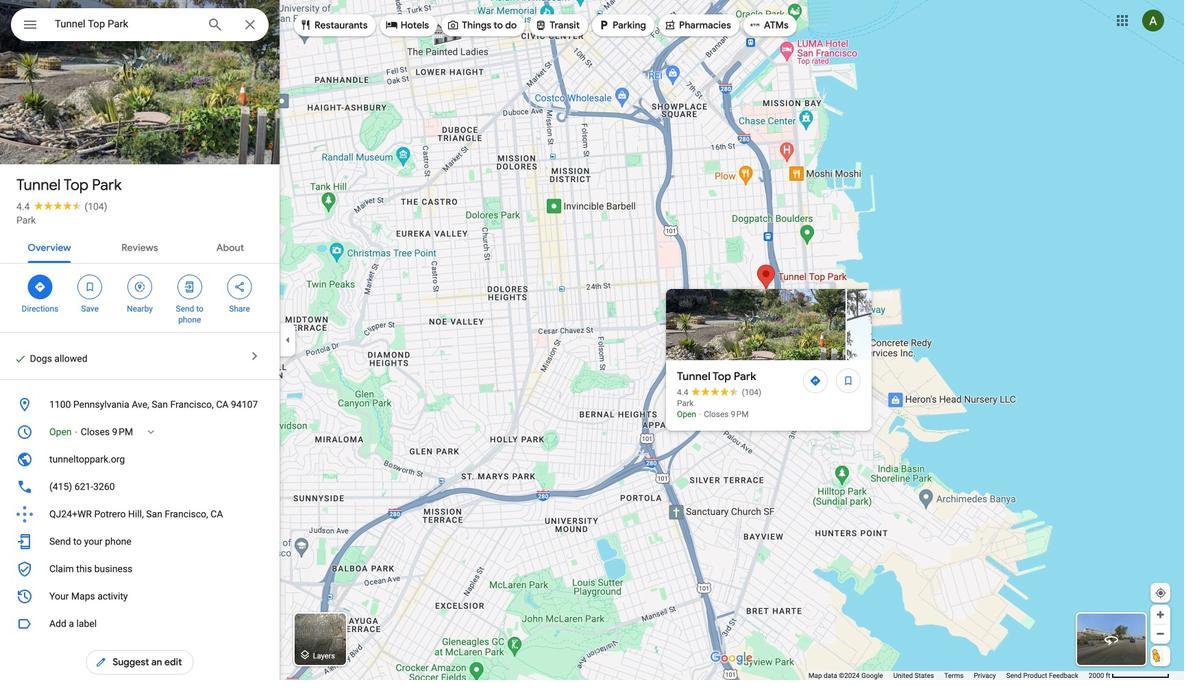 Task type: vqa. For each thing, say whether or not it's contained in the screenshot.
Zoom Out image
yes



Task type: locate. For each thing, give the bounding box(es) containing it.
photo image
[[666, 289, 846, 360]]

zoom out image
[[1155, 629, 1166, 639]]

street view image
[[1103, 632, 1120, 648]]

None field
[[55, 16, 196, 32]]

show open hours for the week image
[[145, 426, 157, 439]]

Tunnel Top Park field
[[11, 8, 269, 45]]

4.4 stars 104 reviews image
[[677, 387, 761, 398]]

None search field
[[11, 8, 269, 45]]

video image
[[847, 289, 1026, 360]]

4.4 stars image
[[30, 201, 85, 210]]

tunnel top park element
[[677, 369, 756, 385]]

tab list
[[0, 230, 280, 263]]

tunnel top park tooltip
[[666, 289, 1184, 431]]

collapse side panel image
[[280, 333, 295, 348]]



Task type: describe. For each thing, give the bounding box(es) containing it.
actions for tunnel top park region
[[0, 264, 280, 332]]

none search field inside google maps element
[[11, 8, 269, 45]]

copy address image
[[249, 399, 261, 411]]

google account: augustus odena  
(augustus@adept.ai) image
[[1142, 10, 1164, 32]]

dogs allowed group
[[8, 352, 87, 366]]

tunnel top park main content
[[0, 0, 280, 680]]

tab list inside google maps element
[[0, 230, 280, 263]]

show street view coverage image
[[1150, 646, 1170, 667]]

photo of tunnel top park image
[[0, 0, 280, 187]]

information for tunnel top park region
[[0, 389, 280, 611]]

zoom in image
[[1155, 610, 1166, 620]]

hours image
[[16, 424, 33, 441]]

none field inside tunnel top park field
[[55, 16, 196, 32]]

google maps element
[[0, 0, 1184, 680]]

park element
[[677, 399, 694, 408]]

104 reviews element
[[85, 201, 107, 212]]

show your location image
[[1155, 587, 1167, 600]]



